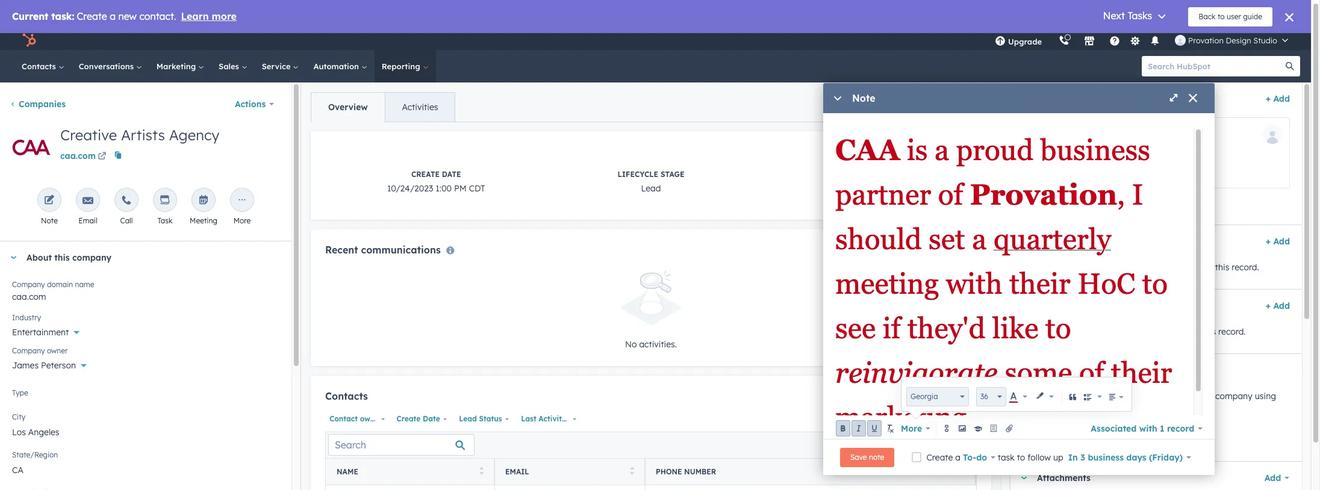Task type: vqa. For each thing, say whether or not it's contained in the screenshot.
Learn for Learn more
no



Task type: locate. For each thing, give the bounding box(es) containing it.
0 horizontal spatial more
[[234, 216, 251, 225]]

owner up peterson
[[47, 346, 68, 355]]

associated with 1 record
[[1091, 423, 1195, 434]]

1 press to sort. element from the left
[[479, 467, 484, 477]]

more down georgia
[[901, 423, 922, 434]]

+1 (223) 555-1235
[[1031, 169, 1103, 180]]

0 horizontal spatial up
[[1053, 452, 1064, 463]]

1 vertical spatial company
[[12, 346, 45, 355]]

caret image for about
[[10, 256, 17, 259]]

this for collect and track payments associated with this company using hubspot payments.
[[1199, 391, 1213, 402]]

create for create date
[[397, 414, 421, 423]]

1 horizontal spatial up
[[1141, 432, 1149, 442]]

with for track the customer requests associated with this record.
[[1183, 326, 1200, 337]]

create inside "create date 10/24/2023 1:00 pm cdt"
[[411, 170, 440, 179]]

martin
[[1031, 125, 1058, 136]]

0 horizontal spatial a
[[935, 134, 949, 167]]

1 vertical spatial to
[[1046, 312, 1071, 345]]

set
[[929, 223, 965, 256]]

2 horizontal spatial contacts
[[1037, 93, 1075, 104]]

business inside popup button
[[1088, 452, 1124, 463]]

2 press to sort. image from the left
[[961, 467, 966, 475]]

0 horizontal spatial press to sort. image
[[479, 467, 484, 475]]

0 horizontal spatial payments
[[1092, 391, 1132, 402]]

company
[[72, 252, 111, 263], [1216, 391, 1253, 402]]

create left the to-
[[927, 452, 953, 463]]

0 vertical spatial provation
[[1188, 36, 1224, 45]]

caa.com down creative
[[60, 151, 96, 161]]

0 vertical spatial payments
[[1092, 391, 1132, 402]]

should
[[835, 223, 922, 256]]

1 vertical spatial the
[[1046, 326, 1059, 337]]

company domain name caa.com
[[12, 280, 94, 302]]

2 the from the top
[[1046, 326, 1059, 337]]

caa.com link
[[60, 146, 108, 164]]

company for company owner
[[12, 346, 45, 355]]

1 link opens in a new window image from the top
[[98, 150, 106, 164]]

2 vertical spatial +
[[1266, 301, 1271, 311]]

State/Region text field
[[12, 458, 279, 482]]

menu item
[[1051, 31, 1053, 50]]

0 vertical spatial + add button
[[1266, 92, 1290, 106]]

1 company from the top
[[12, 280, 45, 289]]

press to sort. image
[[479, 467, 484, 475], [961, 467, 966, 475]]

1 horizontal spatial provation
[[1188, 36, 1224, 45]]

0 horizontal spatial note
[[41, 216, 58, 225]]

1 vertical spatial payments
[[1151, 432, 1185, 442]]

0 horizontal spatial caa.com
[[12, 292, 46, 302]]

1 horizontal spatial press to sort. image
[[961, 467, 966, 475]]

press to sort. element for phone number
[[961, 467, 966, 477]]

service link
[[255, 50, 306, 83]]

0 vertical spatial their
[[1010, 267, 1071, 300]]

2 press to sort. element from the left
[[630, 467, 634, 477]]

of inside some of their marketing
[[1079, 356, 1104, 390]]

settings image
[[1130, 36, 1141, 47]]

0 vertical spatial company
[[72, 252, 111, 263]]

record. for track the revenue opportunities associated with this record.
[[1232, 262, 1259, 273]]

company inside dropdown button
[[72, 252, 111, 263]]

caret image inside payments (0) dropdown button
[[1020, 369, 1028, 372]]

james peterson image
[[1175, 35, 1186, 46]]

record. for track the customer requests associated with this record.
[[1219, 326, 1246, 337]]

of inside is a proud business partner of
[[938, 178, 963, 211]]

lead
[[641, 183, 661, 194], [459, 414, 477, 423]]

0 horizontal spatial email
[[78, 216, 97, 225]]

group
[[1081, 389, 1105, 405]]

to-do
[[963, 452, 987, 463]]

sales link
[[211, 50, 255, 83]]

caret image for deals
[[1020, 240, 1028, 243]]

1 horizontal spatial a
[[955, 452, 961, 463]]

lead inside popup button
[[459, 414, 477, 423]]

(0) up track
[[1082, 365, 1094, 376]]

1 horizontal spatial press to sort. element
[[630, 467, 634, 477]]

1 horizontal spatial email
[[505, 468, 529, 477]]

navigation
[[311, 92, 456, 122]]

3 + add from the top
[[1266, 301, 1290, 311]]

create date button
[[392, 411, 450, 427]]

1 vertical spatial caa.com
[[12, 292, 46, 302]]

their inside some of their marketing
[[1111, 356, 1172, 390]]

1 vertical spatial company
[[1216, 391, 1253, 402]]

up
[[1141, 432, 1149, 442], [1053, 452, 1064, 463]]

+ for track the customer requests associated with this record.
[[1266, 301, 1271, 311]]

company inside collect and track payments associated with this company using hubspot payments.
[[1216, 391, 1253, 402]]

date inside "create date 10/24/2023 1:00 pm cdt"
[[442, 170, 461, 179]]

email down email icon
[[78, 216, 97, 225]]

0 horizontal spatial lead
[[459, 414, 477, 423]]

activities link
[[385, 93, 455, 122]]

1 vertical spatial track
[[1023, 326, 1044, 337]]

their for of
[[1111, 356, 1172, 390]]

more
[[234, 216, 251, 225], [901, 423, 922, 434]]

martinsheen@gmail.com link
[[1031, 152, 1136, 166]]

a right set in the right of the page
[[972, 223, 987, 256]]

lead left status
[[459, 414, 477, 423]]

a right is
[[935, 134, 949, 167]]

martin sheen
[[1031, 125, 1087, 136]]

this
[[54, 252, 70, 263], [1215, 262, 1230, 273], [1202, 326, 1216, 337], [1199, 391, 1213, 402]]

marketing
[[835, 401, 967, 434]]

0 horizontal spatial provation
[[970, 178, 1118, 211]]

payments inside 'link'
[[1151, 432, 1185, 442]]

2 + add button from the top
[[1266, 234, 1290, 249]]

1 horizontal spatial (0)
[[1082, 365, 1094, 376]]

a inside is a proud business partner of
[[935, 134, 949, 167]]

2 - from the left
[[866, 183, 869, 194]]

recent
[[325, 244, 358, 256]]

2 + add from the top
[[1266, 236, 1290, 247]]

1 press to sort. image from the left
[[479, 467, 484, 475]]

press to sort. element left phone
[[630, 467, 634, 477]]

stage
[[661, 170, 685, 179]]

+ add button for track the customer requests associated with this record.
[[1266, 299, 1290, 313]]

to
[[1142, 267, 1168, 300], [1046, 312, 1071, 345], [1017, 452, 1025, 463]]

1 vertical spatial provation
[[970, 178, 1118, 211]]

associated
[[1091, 423, 1137, 434]]

City text field
[[12, 420, 279, 444]]

deals (0)
[[1037, 236, 1075, 247]]

0 horizontal spatial owner
[[47, 346, 68, 355]]

contacts
[[1094, 198, 1130, 208]]

owner for company owner
[[47, 346, 68, 355]]

customer
[[1061, 326, 1099, 337]]

add inside popup button
[[1265, 473, 1281, 484]]

quarterly
[[994, 223, 1111, 256]]

marketplaces image
[[1084, 36, 1095, 47]]

0 vertical spatial track
[[1023, 262, 1044, 273]]

provation design studio button
[[1168, 31, 1296, 50]]

track up some
[[1023, 326, 1044, 337]]

associated down payments (0) dropdown button
[[1134, 391, 1178, 402]]

1 track from the top
[[1023, 262, 1044, 273]]

2 track from the top
[[1023, 326, 1044, 337]]

about this company
[[27, 252, 111, 263]]

the left revenue
[[1046, 262, 1059, 273]]

call image
[[121, 195, 132, 207]]

date up search search field
[[423, 414, 440, 423]]

0 vertical spatial + add
[[1266, 93, 1290, 104]]

notifications image
[[1150, 36, 1161, 47]]

meeting
[[190, 216, 217, 225]]

with inside collect and track payments associated with this company using hubspot payments.
[[1180, 391, 1197, 402]]

1 horizontal spatial payments
[[1151, 432, 1185, 442]]

last activity date button
[[517, 411, 586, 427]]

agency
[[169, 126, 220, 144]]

of up track
[[1079, 356, 1104, 390]]

calling icon button
[[1054, 33, 1075, 48]]

0 vertical spatial record.
[[1232, 262, 1259, 273]]

create inside popup button
[[397, 414, 421, 423]]

lead down "lifecycle"
[[641, 183, 661, 194]]

1 horizontal spatial company
[[1216, 391, 1253, 402]]

1 horizontal spatial more
[[901, 423, 922, 434]]

industry
[[12, 313, 41, 322]]

2 vertical spatial contacts
[[325, 390, 368, 402]]

track for track the revenue opportunities associated with this record.
[[1023, 262, 1044, 273]]

associated up payments (0) dropdown button
[[1137, 326, 1181, 337]]

name
[[75, 280, 94, 289]]

business up 1235
[[1041, 134, 1150, 167]]

contact owner
[[329, 414, 382, 423]]

peterson
[[41, 360, 76, 371]]

0 vertical spatial up
[[1141, 432, 1149, 442]]

about this company button
[[0, 242, 279, 274]]

associated
[[1046, 198, 1091, 208], [1151, 262, 1194, 273], [1137, 326, 1181, 337], [1134, 391, 1178, 402]]

press to sort. element down lead status popup button
[[479, 467, 484, 477]]

1 vertical spatial record.
[[1219, 326, 1246, 337]]

0 vertical spatial of
[[938, 178, 963, 211]]

0 horizontal spatial of
[[938, 178, 963, 211]]

caret image left about
[[10, 256, 17, 259]]

up left in
[[1053, 452, 1064, 463]]

cdt
[[469, 183, 485, 194]]

like
[[993, 312, 1039, 345]]

555-
[[1066, 169, 1084, 180]]

hubspot image
[[22, 33, 36, 48]]

caret image down the task to follow up
[[1020, 477, 1028, 480]]

press to sort. element
[[479, 467, 484, 477], [630, 467, 634, 477], [961, 467, 966, 477]]

1 vertical spatial lead
[[459, 414, 477, 423]]

1 vertical spatial more
[[901, 423, 922, 434]]

contacts left (1)
[[1037, 93, 1075, 104]]

1 vertical spatial (0)
[[1082, 365, 1094, 376]]

associated inside collect and track payments associated with this company using hubspot payments.
[[1134, 391, 1178, 402]]

a left the to-
[[955, 452, 961, 463]]

0 horizontal spatial press to sort. element
[[479, 467, 484, 477]]

notifications button
[[1145, 31, 1166, 50]]

studio
[[1254, 36, 1278, 45]]

0 vertical spatial business
[[1041, 134, 1150, 167]]

1 vertical spatial +
[[1266, 236, 1271, 247]]

1 vertical spatial of
[[1079, 356, 1104, 390]]

their up collect and track payments associated with this company using hubspot payments.
[[1111, 356, 1172, 390]]

1 vertical spatial a
[[972, 223, 987, 256]]

0 horizontal spatial (0)
[[1063, 236, 1075, 247]]

to up payments
[[1046, 312, 1071, 345]]

more down more icon
[[234, 216, 251, 225]]

0 vertical spatial +
[[1266, 93, 1271, 104]]

set up payments
[[1128, 432, 1185, 442]]

2 vertical spatial + add
[[1266, 301, 1290, 311]]

0 vertical spatial caa.com
[[60, 151, 96, 161]]

0 vertical spatial email
[[78, 216, 97, 225]]

this for track the revenue opportunities associated with this record.
[[1215, 262, 1230, 273]]

of up set in the right of the page
[[938, 178, 963, 211]]

caret image up collect
[[1020, 369, 1028, 372]]

edit button
[[10, 126, 53, 173]]

create up 10/24/2023
[[411, 170, 440, 179]]

email down last
[[505, 468, 529, 477]]

-
[[863, 183, 866, 194], [866, 183, 869, 194]]

0 horizontal spatial their
[[1010, 267, 1071, 300]]

the
[[1046, 262, 1059, 273], [1046, 326, 1059, 337]]

link opens in a new window image
[[98, 150, 106, 164], [98, 152, 106, 161]]

note right minimize dialog icon on the right
[[852, 92, 876, 104]]

1 vertical spatial business
[[1088, 452, 1124, 463]]

design
[[1226, 36, 1252, 45]]

contacts up contact
[[325, 390, 368, 402]]

0 horizontal spatial company
[[72, 252, 111, 263]]

company down about
[[12, 280, 45, 289]]

view
[[1023, 198, 1043, 208]]

help image
[[1110, 36, 1120, 47]]

actions
[[235, 99, 266, 110]]

minimize dialog image
[[833, 94, 843, 103]]

0 vertical spatial the
[[1046, 262, 1059, 273]]

2 horizontal spatial to
[[1142, 267, 1168, 300]]

the left customer
[[1046, 326, 1059, 337]]

,
[[1118, 178, 1125, 211]]

1 the from the top
[[1046, 262, 1059, 273]]

1 horizontal spatial their
[[1111, 356, 1172, 390]]

press to sort. image down the to-
[[961, 467, 966, 475]]

0 vertical spatial note
[[852, 92, 876, 104]]

2 vertical spatial + add button
[[1266, 299, 1290, 313]]

2 company from the top
[[12, 346, 45, 355]]

business right 3
[[1088, 452, 1124, 463]]

days
[[1127, 452, 1147, 463]]

their down deals
[[1010, 267, 1071, 300]]

1 vertical spatial create
[[397, 414, 421, 423]]

1 horizontal spatial of
[[1079, 356, 1104, 390]]

2 + from the top
[[1266, 236, 1271, 247]]

0 vertical spatial contacts
[[22, 61, 58, 71]]

1 vertical spatial owner
[[360, 414, 382, 423]]

0 vertical spatial create
[[411, 170, 440, 179]]

some
[[1005, 356, 1072, 390]]

payments up associated
[[1092, 391, 1132, 402]]

this inside collect and track payments associated with this company using hubspot payments.
[[1199, 391, 1213, 402]]

press to sort. element down the to-
[[961, 467, 966, 477]]

provation inside provation design studio popup button
[[1188, 36, 1224, 45]]

1 horizontal spatial to
[[1046, 312, 1071, 345]]

caret image inside about this company dropdown button
[[10, 256, 17, 259]]

company up name
[[72, 252, 111, 263]]

attachments
[[1037, 473, 1091, 484]]

actions button
[[227, 92, 282, 116]]

lead status button
[[455, 411, 512, 427]]

close dialog image
[[1188, 94, 1198, 103]]

1 vertical spatial their
[[1111, 356, 1172, 390]]

contacts for contacts (1)
[[1037, 93, 1075, 104]]

lifecycle
[[618, 170, 659, 179]]

1:00
[[436, 183, 452, 194]]

caa.com up industry
[[12, 292, 46, 302]]

payments up (friday)
[[1151, 432, 1185, 442]]

a for is
[[935, 134, 949, 167]]

1 + from the top
[[1266, 93, 1271, 104]]

note down note image
[[41, 216, 58, 225]]

1 vertical spatial + add
[[1266, 236, 1290, 247]]

more inside popup button
[[901, 423, 922, 434]]

record
[[1167, 423, 1195, 434]]

contacts inside dropdown button
[[1037, 93, 1075, 104]]

marketing link
[[149, 50, 211, 83]]

create date
[[397, 414, 440, 423]]

date up '1:00'
[[442, 170, 461, 179]]

3 + add button from the top
[[1266, 299, 1290, 313]]

0 vertical spatial company
[[12, 280, 45, 289]]

payments (0) button
[[1011, 354, 1285, 387]]

(0) right deals
[[1063, 236, 1075, 247]]

0 horizontal spatial contacts
[[22, 61, 58, 71]]

1 vertical spatial contacts
[[1037, 93, 1075, 104]]

up right the set
[[1141, 432, 1149, 442]]

reporting
[[382, 61, 423, 71]]

last
[[521, 414, 537, 423]]

to right the task
[[1017, 452, 1025, 463]]

company inside company domain name caa.com
[[12, 280, 45, 289]]

1 horizontal spatial owner
[[360, 414, 382, 423]]

0 vertical spatial a
[[935, 134, 949, 167]]

2 horizontal spatial press to sort. element
[[961, 467, 966, 477]]

press to sort. image down lead status popup button
[[479, 467, 484, 475]]

, i should set a
[[835, 178, 1151, 256]]

0 horizontal spatial date
[[423, 414, 440, 423]]

domain
[[47, 280, 73, 289]]

associated down deals (0) dropdown button
[[1151, 262, 1194, 273]]

0 vertical spatial owner
[[47, 346, 68, 355]]

1 horizontal spatial lead
[[641, 183, 661, 194]]

+ for track the revenue opportunities associated with this record.
[[1266, 236, 1271, 247]]

company for company domain name caa.com
[[12, 280, 45, 289]]

3 press to sort. element from the left
[[961, 467, 966, 477]]

0 vertical spatial (0)
[[1063, 236, 1075, 247]]

city
[[12, 413, 25, 422]]

caa.com
[[60, 151, 96, 161], [12, 292, 46, 302]]

owner inside contact owner popup button
[[360, 414, 382, 423]]

the for revenue
[[1046, 262, 1059, 273]]

entertainment
[[12, 327, 69, 338]]

caa.com inside company domain name caa.com
[[12, 292, 46, 302]]

owner right contact
[[360, 414, 382, 423]]

1 horizontal spatial caa.com
[[60, 151, 96, 161]]

caret image
[[1020, 240, 1028, 243], [10, 256, 17, 259], [1020, 369, 1028, 372], [1020, 477, 1028, 480]]

2 vertical spatial create
[[927, 452, 953, 463]]

if
[[883, 312, 901, 345]]

1 horizontal spatial date
[[442, 170, 461, 179]]

add button
[[937, 391, 977, 406]]

+ add
[[1266, 93, 1290, 104], [1266, 236, 1290, 247], [1266, 301, 1290, 311]]

their inside meeting with their hoc to see if they'd like to
[[1010, 267, 1071, 300]]

date right activity
[[569, 414, 586, 423]]

caret image left deals
[[1020, 240, 1028, 243]]

1 horizontal spatial contacts
[[325, 390, 368, 402]]

contacts down hubspot link
[[22, 61, 58, 71]]

phone
[[656, 468, 682, 477]]

actor
[[1031, 140, 1049, 149]]

1 horizontal spatial note
[[852, 92, 876, 104]]

company up james
[[12, 346, 45, 355]]

+1 (223) 555-1235 button
[[1031, 167, 1103, 182]]

a inside , i should set a
[[972, 223, 987, 256]]

contacts for contacts link
[[22, 61, 58, 71]]

caret image inside deals (0) dropdown button
[[1020, 240, 1028, 243]]

contact owner button
[[325, 411, 388, 427]]

email image
[[83, 195, 93, 207]]

add for "+ add" button related to track the revenue opportunities associated with this record.
[[1274, 236, 1290, 247]]

2 vertical spatial a
[[955, 452, 961, 463]]

0 vertical spatial lead
[[641, 183, 661, 194]]

company left the using
[[1216, 391, 1253, 402]]

track down deals
[[1023, 262, 1044, 273]]

3 + from the top
[[1266, 301, 1271, 311]]

activities
[[402, 102, 438, 113]]

+ add button for track the revenue opportunities associated with this record.
[[1266, 234, 1290, 249]]

to down deals (0) dropdown button
[[1142, 267, 1168, 300]]

Search search field
[[328, 434, 475, 456]]

1 vertical spatial + add button
[[1266, 234, 1290, 249]]

last activity date
[[521, 414, 586, 423]]

create up search search field
[[397, 414, 421, 423]]

menu
[[987, 31, 1297, 50]]

2 horizontal spatial a
[[972, 223, 987, 256]]

2 vertical spatial to
[[1017, 452, 1025, 463]]



Task type: describe. For each thing, give the bounding box(es) containing it.
no activities.
[[625, 339, 677, 350]]

associated for opportunities
[[1151, 262, 1194, 273]]

1 vertical spatial note
[[41, 216, 58, 225]]

proud
[[956, 134, 1034, 167]]

upgrade
[[1008, 37, 1042, 46]]

2 horizontal spatial date
[[569, 414, 586, 423]]

2 link opens in a new window image from the top
[[98, 152, 106, 161]]

1 vertical spatial email
[[505, 468, 529, 477]]

conversations link
[[72, 50, 149, 83]]

partner
[[835, 178, 931, 211]]

provation for provation design studio
[[1188, 36, 1224, 45]]

using
[[1255, 391, 1276, 402]]

this inside about this company dropdown button
[[54, 252, 70, 263]]

save note button
[[840, 448, 895, 467]]

track the customer requests associated with this record.
[[1023, 326, 1246, 337]]

meeting image
[[198, 195, 209, 207]]

meeting with their hoc to see if they'd like to
[[835, 223, 1175, 345]]

lead inside lifecycle stage lead
[[641, 183, 661, 194]]

payments inside collect and track payments associated with this company using hubspot payments.
[[1092, 391, 1132, 402]]

1 - from the left
[[863, 183, 866, 194]]

a for create
[[955, 452, 961, 463]]

their for with
[[1010, 267, 1071, 300]]

marketing
[[156, 61, 198, 71]]

lead status
[[459, 414, 502, 423]]

1 vertical spatial up
[[1053, 452, 1064, 463]]

hubspot
[[1023, 405, 1058, 416]]

in
[[1068, 452, 1078, 463]]

caret image for payments
[[1020, 369, 1028, 372]]

with for collect and track payments associated with this company using hubspot payments.
[[1180, 391, 1197, 402]]

james
[[12, 360, 39, 371]]

and
[[1052, 391, 1067, 402]]

caa
[[835, 134, 900, 167]]

they'd
[[908, 312, 986, 345]]

hubspot link
[[14, 33, 45, 48]]

note image
[[44, 195, 55, 207]]

menu containing provation design studio
[[987, 31, 1297, 50]]

creative artists agency
[[60, 126, 220, 144]]

marketplaces button
[[1077, 31, 1102, 50]]

add for "+ add" button corresponding to track the customer requests associated with this record.
[[1274, 301, 1290, 311]]

business inside is a proud business partner of
[[1041, 134, 1150, 167]]

10/24/2023
[[387, 183, 433, 194]]

revenue
[[1061, 262, 1093, 273]]

reporting link
[[375, 50, 436, 83]]

with inside meeting with their hoc to see if they'd like to
[[946, 267, 1003, 300]]

with for track the revenue opportunities associated with this record.
[[1196, 262, 1213, 273]]

name
[[337, 468, 358, 477]]

+ add for track the revenue opportunities associated with this record.
[[1266, 236, 1290, 247]]

james peterson
[[12, 360, 76, 371]]

expand dialog image
[[1169, 94, 1179, 103]]

1 + add button from the top
[[1266, 92, 1290, 106]]

type
[[12, 389, 28, 398]]

Search HubSpot search field
[[1142, 56, 1290, 76]]

to-do button
[[963, 450, 996, 465]]

in 3 business days (friday) button
[[1068, 450, 1191, 465]]

36 button
[[976, 387, 1007, 407]]

more button
[[899, 420, 933, 437]]

contacts (1)
[[1037, 93, 1088, 104]]

associated for requests
[[1137, 326, 1181, 337]]

payments.
[[1060, 405, 1102, 416]]

in 3 business days (friday)
[[1068, 452, 1183, 463]]

task
[[158, 216, 173, 225]]

create a
[[927, 452, 963, 463]]

associated down the +1 (223) 555-1235 in the right top of the page
[[1046, 198, 1091, 208]]

company owner
[[12, 346, 68, 355]]

press to sort. image for phone number
[[961, 467, 966, 475]]

service
[[262, 61, 293, 71]]

sales
[[219, 61, 241, 71]]

track for track the customer requests associated with this record.
[[1023, 326, 1044, 337]]

martin sheen link
[[1031, 125, 1087, 136]]

0 vertical spatial to
[[1142, 267, 1168, 300]]

sheen
[[1061, 125, 1087, 136]]

no activities. alert
[[325, 270, 977, 352]]

see
[[835, 312, 876, 345]]

0 vertical spatial more
[[234, 216, 251, 225]]

press to sort. image for name
[[479, 467, 484, 475]]

communications
[[361, 244, 441, 256]]

+ add for track the customer requests associated with this record.
[[1266, 301, 1290, 311]]

companies link
[[10, 99, 66, 110]]

(1)
[[1077, 93, 1088, 104]]

create date 10/24/2023 1:00 pm cdt
[[387, 170, 485, 194]]

activity
[[539, 414, 566, 423]]

create for create a
[[927, 452, 953, 463]]

the for customer
[[1046, 326, 1059, 337]]

i
[[1132, 178, 1144, 211]]

track the revenue opportunities associated with this record.
[[1023, 262, 1259, 273]]

press to sort. element for name
[[479, 467, 484, 477]]

add button
[[1257, 466, 1290, 490]]

date for create date
[[423, 414, 440, 423]]

entertainment button
[[12, 320, 279, 340]]

with inside 'associated with 1 record' popup button
[[1139, 423, 1158, 434]]

james peterson button
[[12, 354, 279, 373]]

date for create date 10/24/2023 1:00 pm cdt
[[442, 170, 461, 179]]

reinvigorate
[[835, 356, 998, 390]]

create for create date 10/24/2023 1:00 pm cdt
[[411, 170, 440, 179]]

36
[[981, 392, 989, 401]]

add for third "+ add" button from the bottom
[[1274, 93, 1290, 104]]

conversations
[[79, 61, 136, 71]]

1235
[[1084, 169, 1103, 180]]

caret image inside the attachments dropdown button
[[1020, 477, 1028, 480]]

more image
[[237, 195, 248, 207]]

overview
[[328, 102, 368, 113]]

3
[[1081, 452, 1085, 463]]

contact
[[329, 414, 358, 423]]

(0) for payments (0)
[[1082, 365, 1094, 376]]

set up payments link
[[1117, 428, 1196, 447]]

save note
[[851, 453, 884, 462]]

0 horizontal spatial to
[[1017, 452, 1025, 463]]

to-
[[963, 452, 977, 463]]

contacts link
[[14, 50, 72, 83]]

associated for payments
[[1134, 391, 1178, 402]]

this for track the customer requests associated with this record.
[[1202, 326, 1216, 337]]

task
[[998, 452, 1015, 463]]

search image
[[1286, 62, 1294, 70]]

navigation containing overview
[[311, 92, 456, 122]]

hoc
[[1078, 267, 1135, 300]]

calling icon image
[[1059, 36, 1070, 46]]

(223)
[[1043, 169, 1063, 180]]

save
[[851, 453, 867, 462]]

opportunities
[[1095, 262, 1148, 273]]

recent communications
[[325, 244, 441, 256]]

press to sort. image
[[630, 467, 634, 475]]

provation for provation
[[970, 178, 1118, 211]]

1 + add from the top
[[1266, 93, 1290, 104]]

up inside 'link'
[[1141, 432, 1149, 442]]

owner for contact owner
[[360, 414, 382, 423]]

search button
[[1280, 56, 1300, 76]]

automation
[[313, 61, 361, 71]]

call
[[120, 216, 133, 225]]

task image
[[160, 195, 170, 207]]

(0) for deals (0)
[[1063, 236, 1075, 247]]

press to sort. element for email
[[630, 467, 634, 477]]

state/region
[[12, 451, 58, 460]]

upgrade image
[[995, 36, 1006, 47]]

is
[[907, 134, 928, 167]]



